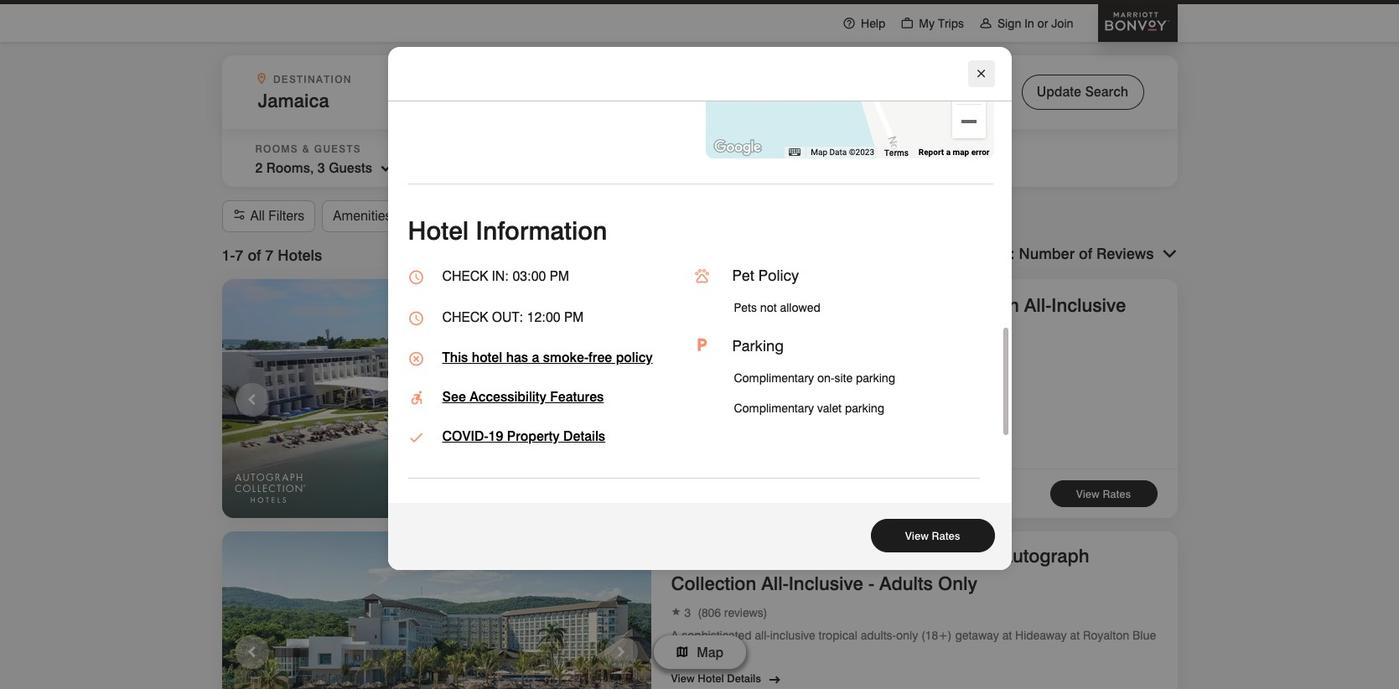 Task type: vqa. For each thing, say whether or not it's contained in the screenshot.
2nd round image
no



Task type: describe. For each thing, give the bounding box(es) containing it.
hideaway inside a sophisticated all-inclusive tropical adults-only (18+) getaway at hideaway at royalton blue waters
[[1015, 628, 1067, 642]]

view rates button for view rates link to the left
[[871, 519, 995, 553]]

waters
[[671, 645, 708, 659]]

covid-19 property details link
[[442, 428, 605, 444]]

sign in or join button
[[972, 0, 1081, 43]]

1 horizontal spatial view rates link
[[1050, 480, 1158, 507]]

see accessibility features link
[[442, 389, 604, 405]]

sign
[[998, 16, 1022, 30]]

3 ( 806 reviews )
[[685, 606, 768, 619]]

data
[[830, 148, 847, 157]]

map for map
[[697, 645, 724, 661]]

view for rightmost view rates link
[[1076, 487, 1100, 501]]

map
[[953, 148, 969, 157]]

valet
[[817, 402, 842, 415]]

policy
[[759, 267, 799, 284]]

search
[[1085, 84, 1129, 100]]

autograph inside hideaway at royalton blue waters, an autograph collection all-inclusive - adults only
[[1001, 545, 1090, 567]]

a sophisticated all-inclusive tropical adults-only (18+) getaway at hideaway at royalton blue waters
[[671, 628, 1156, 659]]

waters,
[[904, 545, 968, 567]]

sort by :
[[961, 245, 1015, 262]]

exterior image for second previous image from the bottom of the page
[[222, 279, 651, 521]]

join
[[1052, 16, 1074, 30]]

1 horizontal spatial a
[[946, 148, 951, 157]]

royalton inside hideaway at royalton blue waters, an autograph collection all-inclusive - adults only
[[780, 545, 855, 567]]

next image
[[611, 641, 631, 665]]

19
[[488, 428, 503, 444]]

sophisticated
[[682, 628, 752, 642]]

view rates button for rightmost view rates link
[[1050, 480, 1158, 507]]

features
[[550, 389, 604, 405]]

thin image for help
[[843, 16, 856, 30]]

january
[[581, 91, 649, 112]]

adults
[[880, 573, 933, 594]]

1 previous image from the top
[[242, 388, 262, 413]]

- inside hideaway at royalton blue waters, an autograph collection all-inclusive - adults only
[[869, 573, 875, 594]]

destination january 2023
[[273, 73, 695, 112]]

covid-19 property details
[[442, 428, 605, 444]]

awaits
[[783, 385, 816, 399]]

report a map error link
[[919, 148, 990, 157]]

error
[[971, 148, 990, 157]]

2023
[[654, 91, 695, 112]]

allowed
[[780, 301, 821, 314]]

autograph collection brand icon image
[[235, 475, 306, 503]]

property
[[507, 428, 560, 444]]

complimentary on-site parking
[[734, 371, 896, 385]]

map image
[[676, 642, 689, 656]]

royalton negril, an autograph collection all-inclusive resort button
[[671, 291, 1158, 348]]

getaway
[[955, 628, 999, 642]]

3
[[685, 606, 691, 619]]

thin image
[[901, 16, 914, 30]]

0 horizontal spatial view rates
[[905, 529, 960, 542]]

number of reviews
[[1019, 245, 1154, 262]]

update search button
[[1022, 75, 1144, 110]]

amenities
[[333, 208, 392, 224]]

pm for 12:00 pm
[[564, 309, 584, 325]]

my trips button
[[893, 0, 972, 43]]

map region
[[706, 0, 995, 158]]

help
[[861, 16, 886, 30]]

reviews for 3 ( 806 reviews )
[[724, 606, 764, 619]]

brands
[[420, 208, 463, 224]]

royalton inside a sophisticated all-inclusive tropical adults-only (18+) getaway at hideaway at royalton blue waters
[[1083, 628, 1130, 642]]

google image
[[711, 137, 766, 158]]

all- inside royalton negril, an autograph collection all-inclusive resort
[[1024, 294, 1052, 316]]

all filters
[[250, 208, 305, 224]]

exterior image for 2nd previous image from the top
[[222, 532, 651, 689]]

by
[[994, 245, 1011, 262]]

( for 806
[[698, 606, 702, 619]]

policy
[[616, 350, 653, 365]]

s image
[[233, 207, 246, 226]]

tropical
[[819, 628, 858, 642]]

pet policy
[[732, 267, 799, 284]]

amenities button
[[322, 200, 403, 232]]

autograph inside royalton negril, an autograph collection all-inclusive resort
[[840, 294, 929, 316]]

pool
[[513, 209, 540, 225]]

of inside 'button'
[[1079, 245, 1092, 262]]

my
[[919, 16, 935, 30]]

covid-
[[442, 428, 488, 444]]

brands button
[[409, 200, 474, 232]]

pm for 03:00 pm
[[550, 268, 569, 284]]

1,426
[[711, 359, 740, 372]]

this hotel has a smoke-free policy link
[[442, 350, 653, 365]]

smoke-
[[543, 350, 589, 365]]

pool                 (7)
[[513, 209, 560, 225]]

0 vertical spatial details
[[564, 428, 605, 444]]

this hotel has a smoke-free policy
[[442, 350, 653, 365]]

filters
[[269, 208, 305, 224]]

check in : 03:00 pm
[[442, 268, 569, 284]]

check out : 12:00 pm
[[442, 309, 584, 325]]

rooms
[[255, 142, 298, 155]]

complimentary valet parking
[[734, 402, 885, 415]]

1 vertical spatial a
[[532, 350, 539, 365]]

inclusive inside royalton negril, an autograph collection all-inclusive resort
[[1052, 294, 1126, 316]]

0 vertical spatial rates
[[1103, 487, 1131, 501]]

none search field containing january 2023
[[222, 55, 1178, 187]]

site
[[835, 371, 853, 385]]

in
[[492, 268, 505, 284]]

sign in or join
[[998, 16, 1074, 30]]

sort
[[961, 245, 989, 262]]

out
[[492, 309, 519, 325]]

your dream vacation awaits at royalton negril resort.
[[671, 385, 953, 399]]

hideaway inside hideaway at royalton blue waters, an autograph collection all-inclusive - adults only
[[671, 545, 754, 567]]

vacation
[[736, 385, 780, 399]]

view hotel details
[[671, 672, 761, 685]]

help link
[[835, 0, 893, 43]]

on-
[[817, 371, 835, 385]]

or
[[1038, 16, 1048, 30]]

update search
[[1037, 84, 1129, 100]]

map button
[[654, 636, 746, 669]]

hotels
[[278, 247, 322, 264]]

12:00
[[527, 309, 561, 325]]



Task type: locate. For each thing, give the bounding box(es) containing it.
royalton
[[671, 294, 746, 316], [832, 385, 879, 399], [780, 545, 855, 567], [1083, 628, 1130, 642]]

complimentary for complimentary valet parking
[[734, 402, 814, 415]]

details down all-
[[727, 672, 761, 685]]

0 horizontal spatial view rates button
[[871, 519, 995, 553]]

reviews down parking
[[744, 359, 783, 372]]

0 horizontal spatial hotel
[[408, 215, 469, 246]]

not
[[760, 301, 777, 314]]

-
[[230, 247, 235, 264], [869, 573, 875, 594]]

1 horizontal spatial thin image
[[979, 16, 993, 30]]

1 vertical spatial details
[[727, 672, 761, 685]]

7 left hotels
[[265, 247, 274, 264]]

number
[[1019, 245, 1075, 262]]

1 vertical spatial :
[[505, 268, 509, 284]]

complimentary
[[734, 371, 814, 385], [734, 402, 814, 415]]

: left the 12:00
[[519, 309, 523, 325]]

7 right 1
[[235, 247, 243, 264]]

(
[[707, 359, 711, 372], [698, 606, 702, 619]]

( for 1,426
[[707, 359, 711, 372]]

in
[[1025, 16, 1035, 30]]

0 horizontal spatial hideaway
[[671, 545, 754, 567]]

0 vertical spatial exterior image
[[222, 279, 651, 521]]

2 exterior image from the top
[[222, 532, 651, 689]]

1 exterior image from the top
[[222, 279, 651, 521]]

all- up ')'
[[762, 573, 789, 594]]

0 vertical spatial complimentary
[[734, 371, 814, 385]]

1 horizontal spatial view rates
[[1076, 487, 1131, 501]]

1 vertical spatial complimentary
[[734, 402, 814, 415]]

hideaway at royalton blue waters, an autograph collection all-inclusive - adults only
[[671, 545, 1090, 594]]

only
[[896, 628, 918, 642]]

hideaway at royalton blue waters, an autograph collection all-inclusive - adults only button
[[671, 542, 1158, 599]]

2 vertical spatial view
[[671, 672, 695, 685]]

an inside royalton negril, an autograph collection all-inclusive resort
[[812, 294, 835, 316]]

report a map error
[[919, 148, 990, 157]]

: for out
[[519, 309, 523, 325]]

pets
[[734, 301, 757, 314]]

1 horizontal spatial all-
[[1024, 294, 1052, 316]]

all- down number
[[1024, 294, 1052, 316]]

2 7 from the left
[[265, 247, 274, 264]]

close pop up image
[[975, 63, 988, 85]]

0 horizontal spatial autograph
[[840, 294, 929, 316]]

accessibility
[[470, 389, 547, 405]]

)
[[764, 606, 768, 619]]

1 horizontal spatial an
[[973, 545, 996, 567]]

number of reviews button
[[1019, 243, 1178, 265]]

0 horizontal spatial a
[[532, 350, 539, 365]]

view inside button
[[671, 672, 695, 685]]

1 vertical spatial inclusive
[[789, 573, 863, 594]]

arrow down image
[[1163, 246, 1178, 263]]

pool                 (7) button
[[502, 200, 571, 232]]

( right the 3
[[698, 606, 702, 619]]

1 horizontal spatial hotel
[[698, 672, 724, 685]]

0 horizontal spatial all-
[[762, 573, 789, 594]]

0 vertical spatial blue
[[860, 545, 898, 567]]

map left data
[[811, 148, 828, 157]]

resort
[[671, 322, 727, 344]]

(18+)
[[922, 628, 952, 642]]

view
[[1076, 487, 1100, 501], [905, 529, 929, 542], [671, 672, 695, 685]]

1 horizontal spatial autograph
[[1001, 545, 1090, 567]]

a left map
[[946, 148, 951, 157]]

0 vertical spatial an
[[812, 294, 835, 316]]

0 horizontal spatial thin image
[[843, 16, 856, 30]]

january 2023 button
[[581, 69, 863, 116]]

0 horizontal spatial view
[[671, 672, 695, 685]]

0 vertical spatial hideaway
[[671, 545, 754, 567]]

terms link
[[885, 147, 909, 158]]

1 vertical spatial pm
[[564, 309, 584, 325]]

1 horizontal spatial details
[[727, 672, 761, 685]]

check for check out
[[442, 309, 488, 325]]

map data ©2023
[[811, 148, 875, 157]]

negril,
[[751, 294, 807, 316]]

dream
[[699, 385, 733, 399]]

inclusive
[[770, 628, 816, 642]]

details down features
[[564, 428, 605, 444]]

map down sophisticated
[[697, 645, 724, 661]]

0 vertical spatial check
[[442, 268, 488, 284]]

map
[[811, 148, 828, 157], [697, 645, 724, 661]]

0 horizontal spatial blue
[[860, 545, 898, 567]]

1 horizontal spatial rates
[[1103, 487, 1131, 501]]

destination
[[273, 73, 352, 86]]

None search field
[[222, 55, 1178, 187]]

1 vertical spatial hotel
[[698, 672, 724, 685]]

parking
[[856, 371, 896, 385], [845, 402, 885, 415]]

7
[[235, 247, 243, 264], [265, 247, 274, 264]]

1 horizontal spatial map
[[811, 148, 828, 157]]

1 complimentary from the top
[[734, 371, 814, 385]]

1 7 from the left
[[235, 247, 243, 264]]

( right 3.4
[[707, 359, 711, 372]]

1 vertical spatial blue
[[1133, 628, 1156, 642]]

0 vertical spatial parking
[[856, 371, 896, 385]]

(7)
[[543, 209, 560, 225]]

royalton inside royalton negril, an autograph collection all-inclusive resort
[[671, 294, 746, 316]]

2 horizontal spatial view
[[1076, 487, 1100, 501]]

: left number
[[1011, 245, 1015, 262]]

inclusive up tropical
[[789, 573, 863, 594]]

view for view rates link to the left
[[905, 529, 929, 542]]

reviews for 3.4 ( 1,426 reviews
[[744, 359, 783, 372]]

trips
[[938, 16, 964, 30]]

1 vertical spatial rates
[[932, 529, 960, 542]]

1 vertical spatial view rates
[[905, 529, 960, 542]]

check for check in
[[442, 268, 488, 284]]

complimentary up "vacation"
[[734, 371, 814, 385]]

0 vertical spatial collection
[[934, 294, 1019, 316]]

0 horizontal spatial :
[[505, 268, 509, 284]]

an
[[812, 294, 835, 316], [973, 545, 996, 567]]

1 vertical spatial all-
[[762, 573, 789, 594]]

1 vertical spatial (
[[698, 606, 702, 619]]

2 previous image from the top
[[242, 641, 262, 665]]

rooms & guests
[[255, 142, 361, 155]]

1 check from the top
[[442, 268, 488, 284]]

rates
[[1103, 487, 1131, 501], [932, 529, 960, 542]]

hideaway up 806
[[671, 545, 754, 567]]

a
[[671, 628, 679, 642]]

pm right the 12:00
[[564, 309, 584, 325]]

2 vertical spatial :
[[519, 309, 523, 325]]

an right the negril,
[[812, 294, 835, 316]]

all
[[250, 208, 265, 224]]

collection up 806
[[671, 573, 756, 594]]

0 horizontal spatial inclusive
[[789, 573, 863, 594]]

1 vertical spatial view rates link
[[871, 519, 995, 553]]

3.4 ( 1,426 reviews
[[685, 359, 783, 372]]

1 horizontal spatial 7
[[265, 247, 274, 264]]

1 horizontal spatial hideaway
[[1015, 628, 1067, 642]]

thin image left help
[[843, 16, 856, 30]]

update
[[1037, 84, 1082, 100]]

parking
[[732, 337, 784, 355]]

pm right 03:00
[[550, 268, 569, 284]]

0 vertical spatial -
[[230, 247, 235, 264]]

1 vertical spatial parking
[[845, 402, 885, 415]]

0 horizontal spatial (
[[698, 606, 702, 619]]

complimentary for complimentary on-site parking
[[734, 371, 814, 385]]

- left adults on the bottom of the page
[[869, 573, 875, 594]]

exterior image
[[222, 279, 651, 521], [222, 532, 651, 689]]

0 vertical spatial all-
[[1024, 294, 1052, 316]]

hotel
[[472, 350, 502, 365]]

0 horizontal spatial view rates link
[[871, 519, 995, 553]]

inclusive
[[1052, 294, 1126, 316], [789, 573, 863, 594]]

1 horizontal spatial view
[[905, 529, 929, 542]]

2 thin image from the left
[[979, 16, 993, 30]]

all-
[[1024, 294, 1052, 316], [762, 573, 789, 594]]

: left 03:00
[[505, 268, 509, 284]]

thin image left sign at right
[[979, 16, 993, 30]]

all- inside hideaway at royalton blue waters, an autograph collection all-inclusive - adults only
[[762, 573, 789, 594]]

0 horizontal spatial -
[[230, 247, 235, 264]]

0 horizontal spatial map
[[697, 645, 724, 661]]

03:00
[[513, 268, 546, 284]]

at
[[819, 385, 829, 399], [759, 545, 775, 567], [1003, 628, 1012, 642], [1070, 628, 1080, 642]]

0 vertical spatial reviews
[[744, 359, 783, 372]]

hotel right amenities button
[[408, 215, 469, 246]]

hotel down map button
[[698, 672, 724, 685]]

0 horizontal spatial collection
[[671, 573, 756, 594]]

1 horizontal spatial collection
[[934, 294, 1019, 316]]

terms
[[885, 147, 909, 158]]

details
[[564, 428, 605, 444], [727, 672, 761, 685]]

0 vertical spatial view
[[1076, 487, 1100, 501]]

free
[[589, 350, 612, 365]]

all-
[[755, 628, 770, 642]]

report
[[919, 148, 944, 157]]

1 horizontal spatial (
[[707, 359, 711, 372]]

view rates
[[1076, 487, 1131, 501], [905, 529, 960, 542]]

: for by
[[1011, 245, 1015, 262]]

inclusive down number of reviews
[[1052, 294, 1126, 316]]

negril
[[882, 385, 913, 399]]

check left out
[[442, 309, 488, 325]]

map for map data ©2023
[[811, 148, 828, 157]]

0 vertical spatial view rates
[[1076, 487, 1131, 501]]

1 vertical spatial hideaway
[[1015, 628, 1067, 642]]

reviews
[[744, 359, 783, 372], [724, 606, 764, 619]]

&
[[302, 142, 310, 155]]

1 vertical spatial collection
[[671, 573, 756, 594]]

details inside button
[[727, 672, 761, 685]]

0 vertical spatial a
[[946, 148, 951, 157]]

previous image
[[242, 388, 262, 413], [242, 641, 262, 665]]

1 vertical spatial -
[[869, 573, 875, 594]]

collection inside royalton negril, an autograph collection all-inclusive resort
[[934, 294, 1019, 316]]

of right 1
[[248, 247, 261, 264]]

0 vertical spatial map
[[811, 148, 828, 157]]

0 vertical spatial :
[[1011, 245, 1015, 262]]

blue inside hideaway at royalton blue waters, an autograph collection all-inclusive - adults only
[[860, 545, 898, 567]]

parking up negril
[[856, 371, 896, 385]]

view hotel details button
[[671, 665, 766, 687]]

1 thin image from the left
[[843, 16, 856, 30]]

thin image
[[843, 16, 856, 30], [979, 16, 993, 30]]

©2023
[[849, 148, 875, 157]]

3.4
[[685, 359, 701, 372]]

2 horizontal spatial :
[[1011, 245, 1015, 262]]

1 vertical spatial check
[[442, 309, 488, 325]]

thin image inside help link
[[843, 16, 856, 30]]

1 horizontal spatial :
[[519, 309, 523, 325]]

1 horizontal spatial of
[[1079, 245, 1092, 262]]

0 vertical spatial (
[[707, 359, 711, 372]]

adults-
[[861, 628, 896, 642]]

1 vertical spatial view
[[905, 529, 929, 542]]

a right has
[[532, 350, 539, 365]]

1 vertical spatial reviews
[[724, 606, 764, 619]]

0 horizontal spatial rates
[[932, 529, 960, 542]]

1 horizontal spatial view rates button
[[1050, 480, 1158, 507]]

0 vertical spatial view rates button
[[1050, 480, 1158, 507]]

thin image for sign in or join
[[979, 16, 993, 30]]

thin image inside the sign in or join button
[[979, 16, 993, 30]]

2 check from the top
[[442, 309, 488, 325]]

0 vertical spatial autograph
[[840, 294, 929, 316]]

reviews up all-
[[724, 606, 764, 619]]

check left in
[[442, 268, 488, 284]]

0 horizontal spatial details
[[564, 428, 605, 444]]

1 vertical spatial previous image
[[242, 641, 262, 665]]

1 vertical spatial view rates button
[[871, 519, 995, 553]]

- down s icon at top
[[230, 247, 235, 264]]

0 vertical spatial previous image
[[242, 388, 262, 413]]

your
[[671, 385, 696, 399]]

0 horizontal spatial 7
[[235, 247, 243, 264]]

pets not allowed
[[734, 301, 821, 314]]

map inside button
[[697, 645, 724, 661]]

0 vertical spatial inclusive
[[1052, 294, 1126, 316]]

blue inside a sophisticated all-inclusive tropical adults-only (18+) getaway at hideaway at royalton blue waters
[[1133, 628, 1156, 642]]

1 horizontal spatial -
[[869, 573, 875, 594]]

0 vertical spatial hotel
[[408, 215, 469, 246]]

2 complimentary from the top
[[734, 402, 814, 415]]

1 vertical spatial an
[[973, 545, 996, 567]]

parking right valet
[[845, 402, 885, 415]]

1
[[222, 247, 230, 264]]

only
[[938, 573, 978, 594]]

an inside hideaway at royalton blue waters, an autograph collection all-inclusive - adults only
[[973, 545, 996, 567]]

all filters button
[[222, 200, 316, 232]]

hotel inside button
[[698, 672, 724, 685]]

: for in
[[505, 268, 509, 284]]

0 vertical spatial view rates link
[[1050, 480, 1158, 507]]

0 horizontal spatial an
[[812, 294, 835, 316]]

1 vertical spatial autograph
[[1001, 545, 1090, 567]]

hideaway right getaway
[[1015, 628, 1067, 642]]

0 vertical spatial pm
[[550, 268, 569, 284]]

collection inside hideaway at royalton blue waters, an autograph collection all-inclusive - adults only
[[671, 573, 756, 594]]

1 vertical spatial map
[[697, 645, 724, 661]]

collection down sort
[[934, 294, 1019, 316]]

1 vertical spatial exterior image
[[222, 532, 651, 689]]

inclusive inside hideaway at royalton blue waters, an autograph collection all-inclusive - adults only
[[789, 573, 863, 594]]

at inside hideaway at royalton blue waters, an autograph collection all-inclusive - adults only
[[759, 545, 775, 567]]

an up only
[[973, 545, 996, 567]]

0 horizontal spatial of
[[248, 247, 261, 264]]

keyboard shortcuts image
[[789, 148, 801, 156]]

complimentary down "vacation"
[[734, 402, 814, 415]]

view rates button
[[1050, 480, 1158, 507], [871, 519, 995, 553]]

of right number
[[1079, 245, 1092, 262]]

1 horizontal spatial blue
[[1133, 628, 1156, 642]]

1 horizontal spatial inclusive
[[1052, 294, 1126, 316]]



